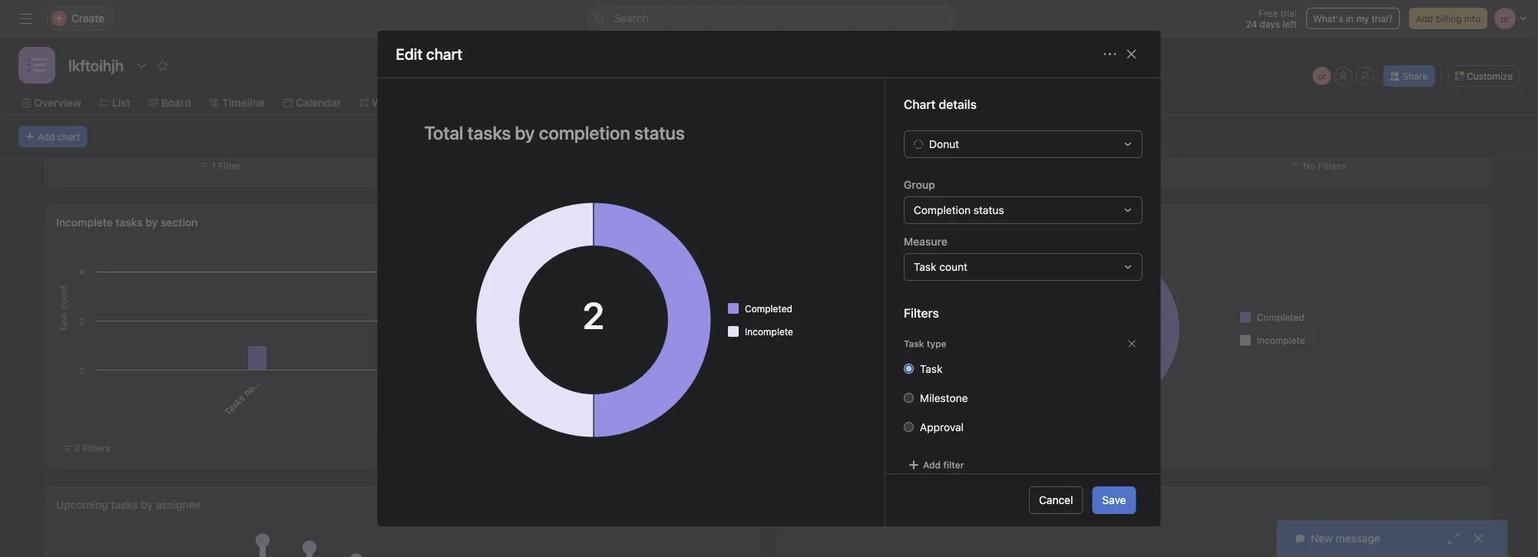 Task type: vqa. For each thing, say whether or not it's contained in the screenshot.
Board
yes



Task type: describe. For each thing, give the bounding box(es) containing it.
share button
[[1383, 65, 1435, 87]]

new message
[[1311, 533, 1380, 545]]

add for add chart
[[38, 131, 55, 142]]

list
[[112, 96, 130, 109]]

by section
[[145, 216, 198, 229]]

board link
[[149, 94, 191, 111]]

chart details
[[903, 97, 976, 112]]

by assignee
[[141, 499, 201, 511]]

task count
[[913, 261, 967, 273]]

free trial 24 days left
[[1246, 8, 1297, 29]]

search
[[614, 12, 648, 25]]

days
[[1260, 18, 1280, 29]]

measure
[[903, 235, 947, 248]]

1 horizontal spatial close image
[[1472, 533, 1484, 545]]

24
[[1246, 18, 1257, 29]]

0 horizontal spatial incomplete
[[56, 216, 113, 229]]

by
[[846, 216, 858, 229]]

info
[[1464, 13, 1480, 24]]

count
[[939, 261, 967, 273]]

filter
[[218, 160, 241, 171]]

add chart
[[38, 131, 80, 142]]

2 horizontal spatial incomplete
[[1257, 335, 1305, 346]]

list link
[[100, 94, 130, 111]]

khvjgfjh
[[553, 378, 585, 409]]

add to starred image
[[157, 59, 169, 71]]

task type
[[903, 339, 946, 349]]

what's in my trial?
[[1313, 13, 1393, 24]]

approval
[[920, 421, 963, 434]]

add filter
[[923, 460, 964, 471]]

in inside tasks not in a section
[[253, 374, 266, 387]]

milestone
[[920, 392, 968, 405]]

trial
[[1280, 8, 1297, 18]]

calendar
[[296, 96, 341, 109]]

1 horizontal spatial completed
[[1257, 312, 1304, 323]]

1
[[211, 160, 216, 171]]

tasks for by assignee
[[111, 499, 138, 511]]

donut
[[929, 138, 959, 150]]

1 horizontal spatial filters
[[903, 306, 939, 321]]

or
[[1318, 71, 1327, 81]]

0 horizontal spatial close image
[[1125, 48, 1138, 60]]

1 horizontal spatial incomplete
[[745, 326, 793, 337]]

search button
[[588, 6, 956, 31]]

section
[[266, 344, 296, 374]]

incomplete tasks by section
[[56, 216, 198, 229]]

Task radio
[[903, 364, 913, 374]]

add billing info
[[1416, 13, 1480, 24]]

free
[[1259, 8, 1278, 18]]

or button
[[1313, 67, 1331, 85]]

in inside button
[[1346, 13, 1354, 24]]

task for task
[[920, 363, 942, 375]]

a
[[260, 368, 271, 379]]

task count button
[[903, 253, 1142, 281]]

2
[[74, 443, 80, 454]]

add for add billing info
[[1416, 13, 1433, 24]]

chart
[[57, 131, 80, 142]]

save
[[1102, 494, 1126, 507]]

no filters button
[[1287, 158, 1349, 174]]

completion status
[[913, 204, 1004, 216]]

Milestone radio
[[903, 393, 913, 403]]

a button to remove the filter image
[[1127, 339, 1136, 349]]



Task type: locate. For each thing, give the bounding box(es) containing it.
Total tasks by completion status text field
[[414, 115, 847, 150]]

no
[[1303, 160, 1315, 171]]

completion
[[814, 499, 871, 511]]

save button
[[1092, 487, 1136, 514]]

not
[[241, 381, 259, 399]]

Approval radio
[[903, 422, 913, 432]]

2 horizontal spatial filters
[[1318, 160, 1346, 171]]

tasks left by
[[816, 216, 843, 229]]

share
[[1403, 71, 1428, 81]]

add inside add filter dropdown button
[[923, 460, 940, 471]]

2 horizontal spatial add
[[1416, 13, 1433, 24]]

add
[[1416, 13, 1433, 24], [38, 131, 55, 142], [923, 460, 940, 471]]

filters inside button
[[83, 443, 110, 454]]

1 vertical spatial filters
[[903, 306, 939, 321]]

0 vertical spatial close image
[[1125, 48, 1138, 60]]

workflow link
[[360, 94, 420, 111]]

more actions image
[[1104, 48, 1116, 60]]

2 vertical spatial add
[[923, 460, 940, 471]]

tasks for by section
[[116, 216, 143, 229]]

no filters
[[1303, 160, 1346, 171]]

edit chart
[[396, 45, 462, 63]]

0 vertical spatial add
[[1416, 13, 1433, 24]]

add left "chart"
[[38, 131, 55, 142]]

0 horizontal spatial add
[[38, 131, 55, 142]]

task left type
[[903, 339, 924, 349]]

0 vertical spatial filters
[[1318, 160, 1346, 171]]

incomplete
[[56, 216, 113, 229], [745, 326, 793, 337], [1257, 335, 1305, 346]]

0 vertical spatial in
[[1346, 13, 1354, 24]]

2 vertical spatial filters
[[83, 443, 110, 454]]

board
[[161, 96, 191, 109]]

task for task completion over time
[[788, 499, 812, 511]]

close image right more actions icon
[[1125, 48, 1138, 60]]

upcoming tasks by assignee
[[56, 499, 201, 511]]

task inside dropdown button
[[913, 261, 936, 273]]

in
[[1346, 13, 1354, 24], [253, 374, 266, 387]]

filters for 2 filters
[[83, 443, 110, 454]]

what's
[[1313, 13, 1343, 24]]

tasks right upcoming
[[111, 499, 138, 511]]

1 horizontal spatial in
[[1346, 13, 1354, 24]]

filter
[[943, 460, 964, 471]]

task down measure
[[913, 261, 936, 273]]

filters up task type
[[903, 306, 939, 321]]

timeline
[[222, 96, 265, 109]]

2 filters
[[74, 443, 110, 454]]

tasks for by
[[816, 216, 843, 229]]

total tasks by completion status
[[788, 216, 952, 229]]

filters inside 'button'
[[1318, 160, 1346, 171]]

completed
[[745, 303, 792, 314], [1257, 312, 1304, 323]]

completion status
[[861, 216, 952, 229]]

what's in my trial? button
[[1306, 8, 1400, 29]]

None text field
[[65, 51, 128, 79]]

2 filters button
[[55, 438, 117, 459]]

add for add filter
[[923, 460, 940, 471]]

close image right expand new message icon
[[1472, 533, 1484, 545]]

close image
[[1125, 48, 1138, 60], [1472, 533, 1484, 545]]

workflow
[[372, 96, 420, 109]]

status
[[973, 204, 1004, 216]]

add filter button
[[903, 455, 968, 476]]

add billing info button
[[1409, 8, 1487, 29]]

0 horizontal spatial in
[[253, 374, 266, 387]]

task left completion
[[788, 499, 812, 511]]

left
[[1283, 18, 1297, 29]]

task
[[913, 261, 936, 273], [903, 339, 924, 349], [920, 363, 942, 375], [788, 499, 812, 511]]

trial?
[[1372, 13, 1393, 24]]

search list box
[[588, 6, 956, 31]]

add inside add chart button
[[38, 131, 55, 142]]

overview link
[[22, 94, 81, 111]]

cancel
[[1039, 494, 1073, 507]]

filters for no filters
[[1318, 160, 1346, 171]]

add left filter
[[923, 460, 940, 471]]

task right task option
[[920, 363, 942, 375]]

tasks left by section
[[116, 216, 143, 229]]

task completion over time
[[788, 499, 921, 511]]

donut button
[[903, 130, 1142, 158]]

1 vertical spatial in
[[253, 374, 266, 387]]

my
[[1356, 13, 1369, 24]]

add chart button
[[18, 126, 87, 147]]

filters right no
[[1318, 160, 1346, 171]]

filters
[[1318, 160, 1346, 171], [903, 306, 939, 321], [83, 443, 110, 454]]

expand new message image
[[1447, 533, 1460, 545]]

1 filter
[[211, 160, 241, 171]]

0 horizontal spatial filters
[[83, 443, 110, 454]]

1 horizontal spatial add
[[923, 460, 940, 471]]

total
[[788, 216, 813, 229]]

billing
[[1436, 13, 1462, 24]]

group
[[903, 178, 935, 191]]

1 vertical spatial close image
[[1472, 533, 1484, 545]]

overview
[[34, 96, 81, 109]]

tasks not in a section
[[222, 344, 296, 418]]

cancel button
[[1029, 487, 1083, 514]]

list image
[[28, 56, 46, 74]]

add left billing
[[1416, 13, 1433, 24]]

timeline link
[[210, 94, 265, 111]]

upcoming
[[56, 499, 108, 511]]

completion status button
[[903, 197, 1142, 224]]

filters right 2
[[83, 443, 110, 454]]

tasks
[[116, 216, 143, 229], [816, 216, 843, 229], [111, 499, 138, 511]]

tasks
[[222, 393, 247, 418]]

type
[[926, 339, 946, 349]]

task for task type
[[903, 339, 924, 349]]

completion
[[913, 204, 970, 216]]

1 filter button
[[195, 158, 245, 174]]

0 horizontal spatial completed
[[745, 303, 792, 314]]

1 vertical spatial add
[[38, 131, 55, 142]]

task for task count
[[913, 261, 936, 273]]

calendar link
[[283, 94, 341, 111]]

add inside add billing info button
[[1416, 13, 1433, 24]]

over time
[[874, 499, 921, 511]]



